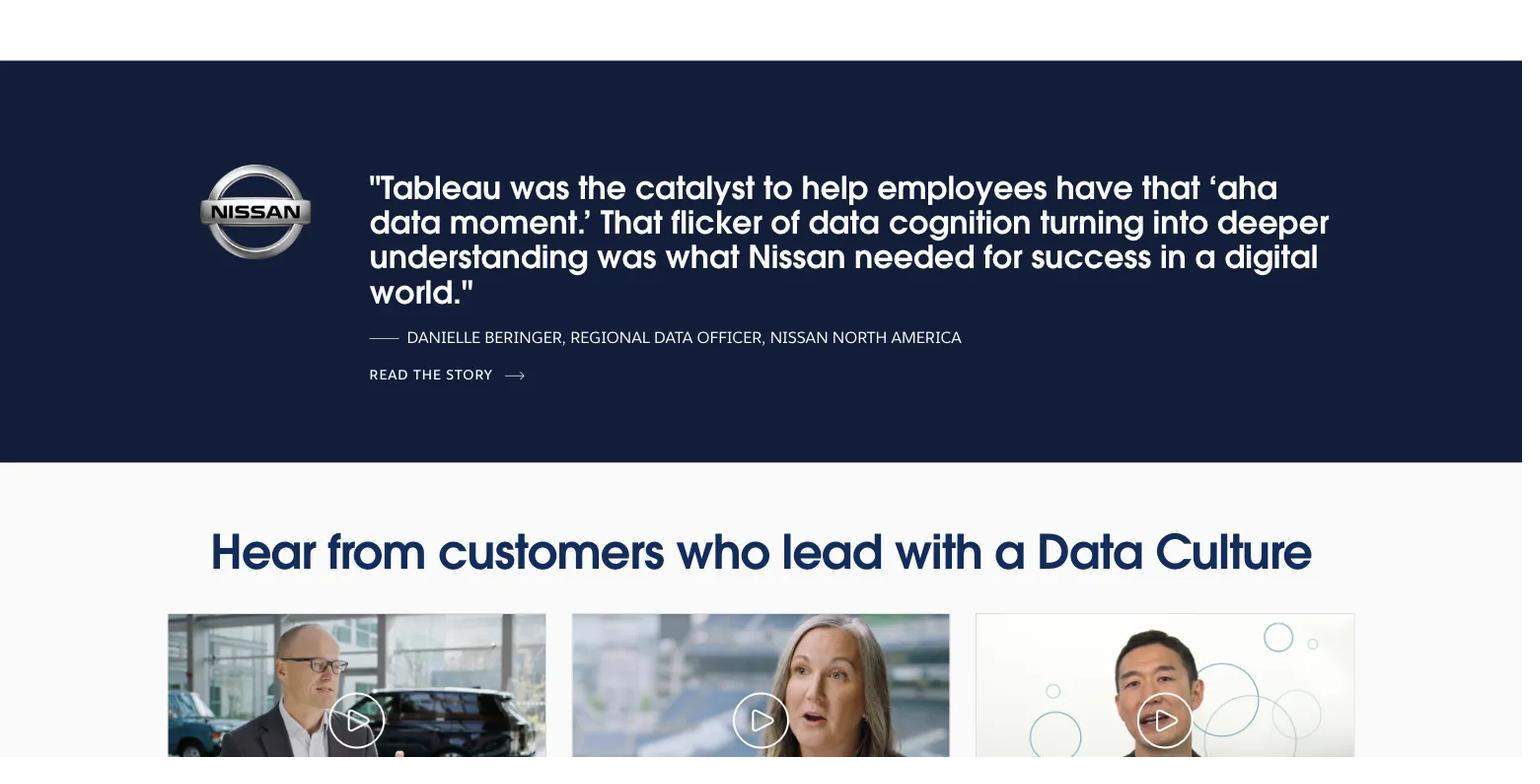 Task type: locate. For each thing, give the bounding box(es) containing it.
what
[[665, 237, 739, 278]]

was up understanding
[[510, 168, 569, 208]]

a
[[1195, 237, 1216, 278], [995, 522, 1025, 582]]

1 horizontal spatial a
[[1195, 237, 1216, 278]]

was
[[510, 168, 569, 208], [597, 237, 657, 278]]

0 vertical spatial nissan
[[748, 237, 846, 278]]

data up world."
[[370, 203, 441, 243]]

digital
[[1225, 237, 1319, 278]]

danielle beringer, regional data officer, nissan north america
[[407, 327, 962, 347]]

lead
[[782, 522, 882, 582]]

employees
[[877, 168, 1047, 208]]

the right read
[[413, 366, 442, 383]]

1 data from the left
[[370, 203, 441, 243]]

a right in
[[1195, 237, 1216, 278]]

cognition
[[889, 203, 1031, 243]]

understanding
[[370, 237, 588, 278]]

the left "catalyst" at the left top
[[578, 168, 626, 208]]

a inside "tableau was the catalyst to help employees have that 'aha data moment.' that flicker of data cognition turning into deeper understanding was what nissan needed for success in a digital world."
[[1195, 237, 1216, 278]]

read the story
[[370, 366, 493, 383]]

of
[[771, 203, 800, 243]]

1 vertical spatial a
[[995, 522, 1025, 582]]

'aha
[[1209, 168, 1278, 208]]

was left the what at the left of page
[[597, 237, 657, 278]]

1 vertical spatial data
[[1037, 522, 1143, 582]]

nissan inside "tableau was the catalyst to help employees have that 'aha data moment.' that flicker of data cognition turning into deeper understanding was what nissan needed for success in a digital world."
[[748, 237, 846, 278]]

nissan down 'to'
[[748, 237, 846, 278]]

to
[[763, 168, 793, 208]]

data right of
[[808, 203, 880, 243]]

0 vertical spatial a
[[1195, 237, 1216, 278]]

data
[[654, 327, 693, 347], [1037, 522, 1143, 582]]

a right with
[[995, 522, 1025, 582]]

0 horizontal spatial the
[[413, 366, 442, 383]]

data
[[370, 203, 441, 243], [808, 203, 880, 243]]

1 horizontal spatial the
[[578, 168, 626, 208]]

the
[[578, 168, 626, 208], [413, 366, 442, 383]]

0 vertical spatial the
[[578, 168, 626, 208]]

0 horizontal spatial data
[[654, 327, 693, 347]]

culture
[[1155, 522, 1312, 582]]

officer,
[[697, 327, 766, 347]]

nissan
[[748, 237, 846, 278], [770, 327, 828, 347]]

hear
[[210, 522, 315, 582]]

0 horizontal spatial data
[[370, 203, 441, 243]]

1 vertical spatial the
[[413, 366, 442, 383]]

1 vertical spatial was
[[597, 237, 657, 278]]

0 horizontal spatial was
[[510, 168, 569, 208]]

who
[[676, 522, 770, 582]]

data culture video thumbnail image
[[977, 615, 1354, 758]]

"tableau was the catalyst to help employees have that 'aha data moment.' that flicker of data cognition turning into deeper understanding was what nissan needed for success in a digital world."
[[370, 168, 1329, 313]]

nissan left north
[[770, 327, 828, 347]]

1 horizontal spatial data
[[808, 203, 880, 243]]

flicker
[[671, 203, 762, 243]]



Task type: vqa. For each thing, say whether or not it's contained in the screenshot.
Tableau Community members at Tableau conference image
no



Task type: describe. For each thing, give the bounding box(es) containing it.
moment.'
[[450, 203, 592, 243]]

regional
[[570, 327, 650, 347]]

world."
[[370, 272, 473, 313]]

2 data from the left
[[808, 203, 880, 243]]

jaguar land rover video shot image
[[168, 615, 545, 758]]

that
[[1142, 168, 1200, 208]]

0 vertical spatial was
[[510, 168, 569, 208]]

with
[[895, 522, 982, 582]]

danielle
[[407, 327, 481, 347]]

1 vertical spatial nissan
[[770, 327, 828, 347]]

the inside "tableau was the catalyst to help employees have that 'aha data moment.' that flicker of data cognition turning into deeper understanding was what nissan needed for success in a digital world."
[[578, 168, 626, 208]]

in
[[1160, 237, 1187, 278]]

america
[[891, 327, 962, 347]]

into
[[1153, 203, 1209, 243]]

have
[[1056, 168, 1133, 208]]

hear from customers who lead with a data culture
[[210, 522, 1312, 582]]

success
[[1031, 237, 1152, 278]]

read
[[370, 366, 409, 383]]

1 horizontal spatial was
[[597, 237, 657, 278]]

for
[[984, 237, 1022, 278]]

read the story link
[[370, 366, 529, 383]]

0 horizontal spatial a
[[995, 522, 1025, 582]]

1 horizontal spatial data
[[1037, 522, 1143, 582]]

customers
[[438, 522, 664, 582]]

help
[[802, 168, 869, 208]]

that
[[600, 203, 663, 243]]

deeper
[[1217, 203, 1329, 243]]

turning
[[1040, 203, 1144, 243]]

north
[[832, 327, 887, 347]]

catalyst
[[635, 168, 755, 208]]

needed
[[855, 237, 975, 278]]

0 vertical spatial data
[[654, 327, 693, 347]]

seahawks video screenshot image
[[573, 615, 950, 758]]

beringer,
[[485, 327, 566, 347]]

story
[[446, 366, 493, 383]]

from
[[328, 522, 426, 582]]

nissan logo image
[[167, 124, 344, 300]]

"tableau
[[370, 168, 501, 208]]



